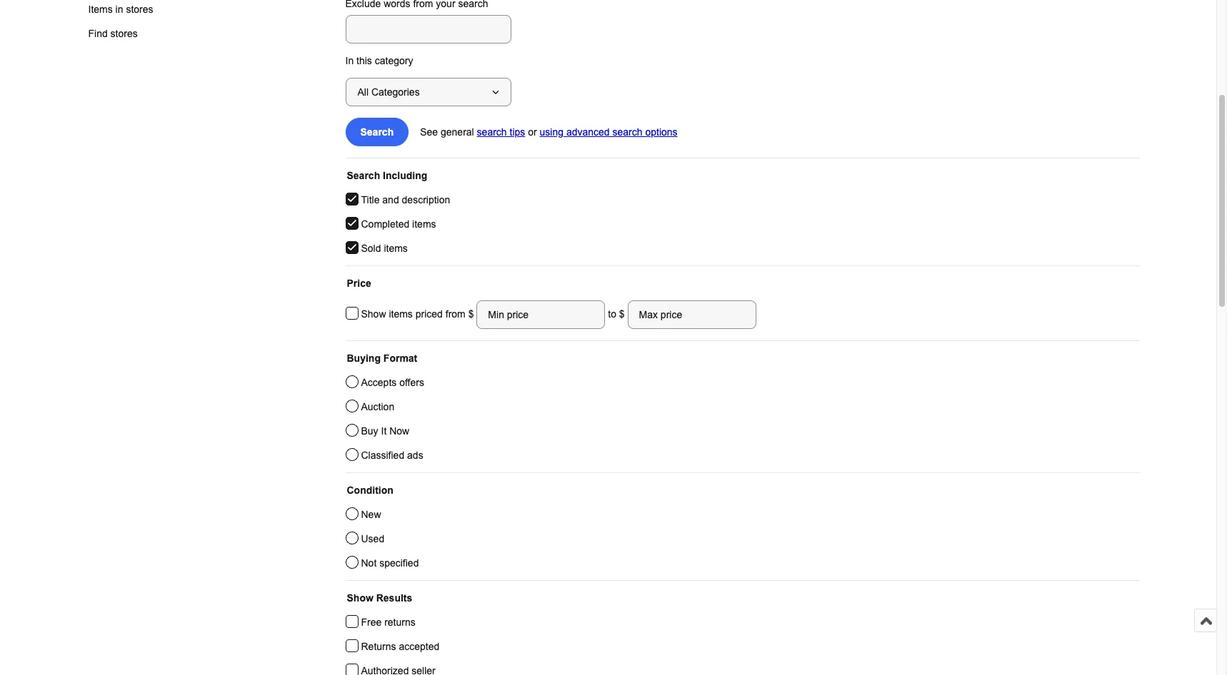 Task type: describe. For each thing, give the bounding box(es) containing it.
auction
[[361, 401, 394, 413]]

items in stores
[[88, 4, 153, 15]]

or
[[528, 126, 537, 138]]

1 search from the left
[[477, 126, 507, 138]]

search including
[[347, 170, 427, 181]]

category
[[375, 55, 413, 66]]

find stores
[[88, 28, 138, 40]]

advanced
[[566, 126, 610, 138]]

find
[[88, 28, 108, 40]]

title
[[361, 194, 380, 206]]

from
[[446, 308, 466, 320]]

Exclude words from your search text field
[[345, 15, 511, 44]]

Enter maximum price range value, $ text field
[[627, 301, 756, 329]]

1 $ from the left
[[468, 308, 477, 320]]

in
[[345, 55, 354, 66]]

items for show
[[389, 308, 413, 320]]

buying
[[347, 353, 381, 364]]

to $
[[605, 308, 627, 320]]

it
[[381, 426, 387, 437]]

free returns
[[361, 617, 416, 629]]

general
[[441, 126, 474, 138]]

classified
[[361, 450, 404, 461]]

to
[[608, 308, 616, 320]]

returns accepted
[[361, 641, 439, 653]]

this
[[356, 55, 372, 66]]

using
[[540, 126, 564, 138]]

priced
[[416, 308, 443, 320]]

items for completed
[[412, 219, 436, 230]]

find stores link
[[77, 22, 188, 46]]

show items priced from
[[361, 308, 468, 320]]

ads
[[407, 450, 423, 461]]

buy
[[361, 426, 378, 437]]

see
[[420, 126, 438, 138]]

new
[[361, 509, 381, 521]]

items for sold
[[384, 243, 408, 254]]

in this category
[[345, 55, 413, 66]]

using advanced search options link
[[540, 126, 678, 138]]



Task type: locate. For each thing, give the bounding box(es) containing it.
show up free
[[347, 593, 373, 604]]

items down completed items
[[384, 243, 408, 254]]

2 search from the left
[[612, 126, 643, 138]]

2 $ from the left
[[619, 308, 625, 320]]

accepts
[[361, 377, 397, 389]]

search for search including
[[347, 170, 380, 181]]

0 vertical spatial show
[[361, 308, 386, 320]]

sold items
[[361, 243, 408, 254]]

search up search including
[[360, 126, 394, 138]]

classified ads
[[361, 450, 423, 461]]

$ right from
[[468, 308, 477, 320]]

0 vertical spatial items
[[412, 219, 436, 230]]

search
[[477, 126, 507, 138], [612, 126, 643, 138]]

1 vertical spatial items
[[384, 243, 408, 254]]

search
[[360, 126, 394, 138], [347, 170, 380, 181]]

description
[[402, 194, 450, 206]]

search up title
[[347, 170, 380, 181]]

search inside button
[[360, 126, 394, 138]]

returns
[[361, 641, 396, 653]]

Enter minimum price range value, $ text field
[[477, 301, 605, 329]]

search button
[[345, 118, 409, 146]]

not
[[361, 558, 377, 569]]

now
[[389, 426, 409, 437]]

completed items
[[361, 219, 436, 230]]

specified
[[379, 558, 419, 569]]

including
[[383, 170, 427, 181]]

2 vertical spatial items
[[389, 308, 413, 320]]

items left priced
[[389, 308, 413, 320]]

buying format
[[347, 353, 417, 364]]

1 vertical spatial search
[[347, 170, 380, 181]]

stores
[[126, 4, 153, 15], [110, 28, 138, 40]]

show results
[[347, 593, 412, 604]]

0 horizontal spatial $
[[468, 308, 477, 320]]

and
[[382, 194, 399, 206]]

1 horizontal spatial search
[[612, 126, 643, 138]]

show down price
[[361, 308, 386, 320]]

show for show results
[[347, 593, 373, 604]]

show
[[361, 308, 386, 320], [347, 593, 373, 604]]

sold
[[361, 243, 381, 254]]

in
[[115, 4, 123, 15]]

results
[[376, 593, 412, 604]]

0 horizontal spatial search
[[477, 126, 507, 138]]

1 vertical spatial stores
[[110, 28, 138, 40]]

items down description
[[412, 219, 436, 230]]

not specified
[[361, 558, 419, 569]]

show for show items priced from
[[361, 308, 386, 320]]

search left options
[[612, 126, 643, 138]]

items in stores link
[[77, 0, 188, 22]]

accepts offers
[[361, 377, 424, 389]]

tips
[[510, 126, 525, 138]]

1 horizontal spatial $
[[619, 308, 625, 320]]

stores right "in"
[[126, 4, 153, 15]]

items
[[88, 4, 113, 15]]

1 vertical spatial show
[[347, 593, 373, 604]]

offers
[[399, 377, 424, 389]]

0 vertical spatial search
[[360, 126, 394, 138]]

returns
[[384, 617, 416, 629]]

price
[[347, 278, 371, 289]]

options
[[645, 126, 678, 138]]

stores down the items in stores link
[[110, 28, 138, 40]]

condition
[[347, 485, 393, 496]]

buy it now
[[361, 426, 409, 437]]

search tips link
[[477, 126, 525, 138]]

free
[[361, 617, 382, 629]]

format
[[383, 353, 417, 364]]

search for search
[[360, 126, 394, 138]]

items
[[412, 219, 436, 230], [384, 243, 408, 254], [389, 308, 413, 320]]

accepted
[[399, 641, 439, 653]]

$
[[468, 308, 477, 320], [619, 308, 625, 320]]

used
[[361, 534, 384, 545]]

completed
[[361, 219, 409, 230]]

see general search tips or using advanced search options
[[420, 126, 678, 138]]

0 vertical spatial stores
[[126, 4, 153, 15]]

title and description
[[361, 194, 450, 206]]

search left tips
[[477, 126, 507, 138]]

$ right to
[[619, 308, 625, 320]]



Task type: vqa. For each thing, say whether or not it's contained in the screenshot.
offers
yes



